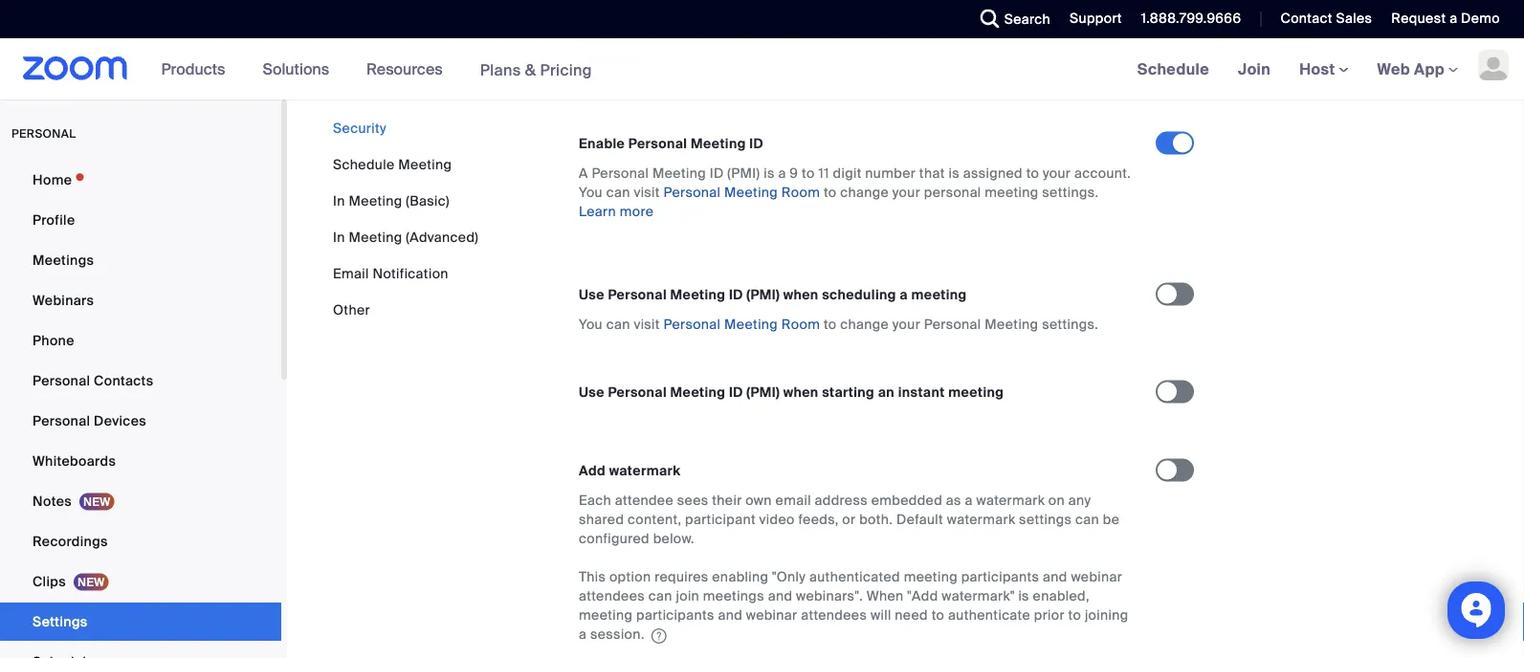 Task type: describe. For each thing, give the bounding box(es) containing it.
requires
[[655, 569, 709, 586]]

a
[[579, 165, 588, 182]]

in meeting (basic) link
[[333, 192, 450, 210]]

use for use personal meeting id (pmi) when scheduling a meeting
[[579, 286, 605, 304]]

a right "scheduling"
[[900, 286, 908, 304]]

devices
[[94, 412, 146, 430]]

personal down phone
[[33, 372, 90, 390]]

configured
[[579, 530, 650, 548]]

search
[[1005, 10, 1051, 28]]

a personal meeting id (pmi) is a 9 to 11 digit number that is assigned to your account. you can visit personal meeting room to change your personal meeting settings. learn more
[[579, 165, 1132, 221]]

will inside the chat will continue before, during, and after the meeting in team chat for signed in users.
[[614, 33, 634, 50]]

own
[[746, 492, 772, 510]]

after
[[826, 33, 856, 50]]

personal devices
[[33, 412, 146, 430]]

number
[[866, 165, 916, 182]]

search button
[[967, 0, 1056, 38]]

to down "add on the bottom right of the page
[[932, 607, 945, 625]]

chat will continue before, during, and after the meeting in team chat for signed in users.
[[579, 33, 1112, 69]]

schedule for schedule meeting
[[333, 156, 395, 173]]

webinars
[[33, 291, 94, 309]]

scheduling
[[822, 286, 897, 304]]

feeds,
[[799, 511, 839, 529]]

1 vertical spatial your
[[893, 184, 921, 202]]

prior
[[1035, 607, 1065, 625]]

profile
[[33, 211, 75, 229]]

home link
[[0, 161, 281, 199]]

personal
[[924, 184, 982, 202]]

1 horizontal spatial is
[[949, 165, 960, 182]]

1.888.799.9666 button up 'join'
[[1127, 0, 1247, 38]]

"add
[[908, 588, 939, 605]]

join
[[1239, 59, 1271, 79]]

learn more link
[[579, 203, 654, 221]]

security link
[[333, 119, 387, 137]]

participant
[[685, 511, 756, 529]]

can inside this option requires enabling "only authenticated meeting participants and webinar attendees can join meetings and webinars". when "add watermark" is enabled, meeting participants and webinar attendees will need to authenticate prior to joining a session.
[[649, 588, 673, 605]]

visit inside a personal meeting id (pmi) is a 9 to 11 digit number that is assigned to your account. you can visit personal meeting room to change your personal meeting settings. learn more
[[634, 184, 660, 202]]

0 vertical spatial watermark
[[609, 462, 681, 480]]

1 in from the left
[[942, 33, 954, 50]]

application containing each attendee sees their own email address embedded as a watermark on any shared content, participant video feeds, or both. default watermark settings can be configured below.
[[579, 492, 1139, 645]]

2 you from the top
[[579, 316, 603, 334]]

enable
[[579, 135, 625, 153]]

&
[[525, 60, 536, 80]]

email notification
[[333, 265, 449, 282]]

an
[[878, 384, 895, 402]]

meeting up the session.
[[579, 607, 633, 625]]

11
[[819, 165, 830, 182]]

sales
[[1337, 10, 1373, 27]]

meetings link
[[0, 241, 281, 280]]

contact sales
[[1281, 10, 1373, 27]]

attendee
[[615, 492, 674, 510]]

enabling
[[712, 569, 769, 586]]

when
[[867, 588, 904, 605]]

0 horizontal spatial participants
[[637, 607, 715, 625]]

joining
[[1085, 607, 1129, 625]]

add watermark
[[579, 462, 681, 480]]

to right 9
[[802, 165, 815, 182]]

"only
[[772, 569, 806, 586]]

video
[[760, 511, 795, 529]]

can inside each attendee sees their own email address embedded as a watermark on any shared content, participant video feeds, or both. default watermark settings can be configured below.
[[1076, 511, 1100, 529]]

settings. inside a personal meeting id (pmi) is a 9 to 11 digit number that is assigned to your account. you can visit personal meeting room to change your personal meeting settings. learn more
[[1043, 184, 1099, 202]]

id for starting
[[729, 384, 743, 402]]

their
[[712, 492, 742, 510]]

recordings link
[[0, 523, 281, 561]]

starting
[[822, 384, 875, 402]]

enable personal meeting id
[[579, 135, 764, 153]]

0 vertical spatial webinar
[[1072, 569, 1123, 586]]

personal devices link
[[0, 402, 281, 440]]

profile picture image
[[1479, 50, 1510, 80]]

2 visit from the top
[[634, 316, 660, 334]]

for
[[1031, 33, 1049, 50]]

zoom logo image
[[23, 56, 128, 80]]

web app
[[1378, 59, 1445, 79]]

0 vertical spatial your
[[1043, 165, 1071, 182]]

settings link
[[0, 603, 281, 641]]

can inside a personal meeting id (pmi) is a 9 to 11 digit number that is assigned to your account. you can visit personal meeting room to change your personal meeting settings. learn more
[[607, 184, 630, 202]]

and down meetings
[[718, 607, 743, 625]]

as
[[946, 492, 962, 510]]

2 chat from the left
[[996, 33, 1027, 50]]

resources button
[[367, 38, 451, 100]]

security
[[333, 119, 387, 137]]

personal menu menu
[[0, 161, 281, 659]]

to down enabled,
[[1069, 607, 1082, 625]]

content,
[[628, 511, 682, 529]]

shared
[[579, 511, 624, 529]]

any
[[1069, 492, 1092, 510]]

instant
[[898, 384, 945, 402]]

notes
[[33, 492, 72, 510]]

and down ""only"
[[768, 588, 793, 605]]

1.888.799.9666
[[1142, 10, 1242, 27]]

meetings navigation
[[1123, 38, 1525, 101]]

you inside a personal meeting id (pmi) is a 9 to 11 digit number that is assigned to your account. you can visit personal meeting room to change your personal meeting settings. learn more
[[579, 184, 603, 202]]

when for starting
[[784, 384, 819, 402]]

host button
[[1300, 59, 1349, 79]]

meetings
[[703, 588, 765, 605]]

personal down more
[[608, 286, 667, 304]]

a inside a personal meeting id (pmi) is a 9 to 11 digit number that is assigned to your account. you can visit personal meeting room to change your personal meeting settings. learn more
[[779, 165, 786, 182]]

1.888.799.9666 button up schedule link
[[1142, 10, 1242, 27]]

a inside this option requires enabling "only authenticated meeting participants and webinar attendees can join meetings and webinars". when "add watermark" is enabled, meeting participants and webinar attendees will need to authenticate prior to joining a session.
[[579, 626, 587, 644]]

a inside each attendee sees their own email address embedded as a watermark on any shared content, participant video feeds, or both. default watermark settings can be configured below.
[[965, 492, 973, 510]]

room inside a personal meeting id (pmi) is a 9 to 11 digit number that is assigned to your account. you can visit personal meeting room to change your personal meeting settings. learn more
[[782, 184, 821, 202]]

below.
[[653, 530, 695, 548]]

you can visit personal meeting room to change your personal meeting settings.
[[579, 316, 1099, 334]]

products button
[[161, 38, 234, 100]]

this option requires enabling "only authenticated meeting participants and webinar attendees can join meetings and webinars". when "add watermark" is enabled, meeting participants and webinar attendees will need to authenticate prior to joining a session.
[[579, 569, 1129, 644]]

sees
[[677, 492, 709, 510]]

2 vertical spatial your
[[893, 316, 921, 334]]

solutions button
[[263, 38, 338, 100]]

other
[[333, 301, 370, 319]]

meetings
[[33, 251, 94, 269]]

add
[[579, 462, 606, 480]]

1 horizontal spatial attendees
[[801, 607, 867, 625]]

meeting inside a personal meeting id (pmi) is a 9 to 11 digit number that is assigned to your account. you can visit personal meeting room to change your personal meeting settings. learn more
[[985, 184, 1039, 202]]

(pmi) for a
[[728, 165, 760, 182]]

each attendee sees their own email address embedded as a watermark on any shared content, participant video feeds, or both. default watermark settings can be configured below.
[[579, 492, 1120, 548]]

email notification link
[[333, 265, 449, 282]]

when for scheduling
[[784, 286, 819, 304]]

clips link
[[0, 563, 281, 601]]

join link
[[1224, 38, 1286, 100]]



Task type: locate. For each thing, give the bounding box(es) containing it.
1 vertical spatial use
[[579, 384, 605, 402]]

default
[[897, 511, 944, 529]]

meeting right instant
[[949, 384, 1004, 402]]

personal up instant
[[924, 316, 982, 334]]

settings
[[33, 613, 88, 631]]

personal contacts link
[[0, 362, 281, 400]]

request
[[1392, 10, 1447, 27]]

schedule link
[[1123, 38, 1224, 100]]

will down the when
[[871, 607, 892, 625]]

contact
[[1281, 10, 1333, 27]]

learn
[[579, 203, 616, 221]]

webinar
[[1072, 569, 1123, 586], [746, 607, 798, 625]]

settings
[[1020, 511, 1072, 529]]

watermark"
[[942, 588, 1015, 605]]

1 vertical spatial settings.
[[1043, 316, 1099, 334]]

to down "11"
[[824, 184, 837, 202]]

2 horizontal spatial is
[[1019, 588, 1030, 605]]

is left 9
[[764, 165, 775, 182]]

and left after in the right top of the page
[[797, 33, 822, 50]]

personal meeting room link for to change your personal meeting settings.
[[664, 184, 821, 202]]

assigned
[[964, 165, 1023, 182]]

id for scheduling
[[729, 286, 743, 304]]

personal meeting room link for to change your personal meeting settings.
[[664, 316, 821, 334]]

1 personal meeting room link from the top
[[664, 184, 821, 202]]

2 vertical spatial (pmi)
[[747, 384, 780, 402]]

personal right enable
[[629, 135, 688, 153]]

web
[[1378, 59, 1411, 79]]

on
[[1049, 492, 1065, 510]]

personal up whiteboards
[[33, 412, 90, 430]]

1 when from the top
[[784, 286, 819, 304]]

webinar up joining
[[1072, 569, 1123, 586]]

team
[[957, 33, 993, 50]]

2 room from the top
[[782, 316, 821, 334]]

0 vertical spatial use
[[579, 286, 605, 304]]

continue
[[638, 33, 695, 50]]

each
[[579, 492, 612, 510]]

watermark
[[609, 462, 681, 480], [977, 492, 1045, 510], [947, 511, 1016, 529]]

visit
[[634, 184, 660, 202], [634, 316, 660, 334]]

(pmi) for starting
[[747, 384, 780, 402]]

schedule meeting
[[333, 156, 452, 173]]

profile link
[[0, 201, 281, 239]]

0 horizontal spatial in
[[942, 33, 954, 50]]

0 vertical spatial in
[[333, 192, 345, 210]]

id inside a personal meeting id (pmi) is a 9 to 11 digit number that is assigned to your account. you can visit personal meeting room to change your personal meeting settings. learn more
[[710, 165, 724, 182]]

participants
[[962, 569, 1040, 586], [637, 607, 715, 625]]

is up the personal in the right of the page
[[949, 165, 960, 182]]

plans & pricing
[[480, 60, 592, 80]]

0 horizontal spatial is
[[764, 165, 775, 182]]

change down the digit
[[841, 184, 889, 202]]

account.
[[1075, 165, 1132, 182]]

chat down "search"
[[996, 33, 1027, 50]]

watermark up settings
[[977, 492, 1045, 510]]

in
[[333, 192, 345, 210], [333, 228, 345, 246]]

contact sales link
[[1267, 0, 1378, 38], [1281, 10, 1373, 27]]

menu bar containing security
[[333, 119, 479, 320]]

(pmi) up you can visit personal meeting room to change your personal meeting settings.
[[747, 286, 780, 304]]

application
[[579, 492, 1139, 645]]

is
[[764, 165, 775, 182], [949, 165, 960, 182], [1019, 588, 1030, 605]]

schedule for schedule
[[1138, 59, 1210, 79]]

in for in meeting (basic)
[[333, 192, 345, 210]]

contacts
[[94, 372, 154, 390]]

email
[[333, 265, 369, 282]]

both.
[[860, 511, 893, 529]]

in up email
[[333, 228, 345, 246]]

0 horizontal spatial attendees
[[579, 588, 645, 605]]

signed
[[1052, 33, 1096, 50]]

support link right the for
[[1056, 0, 1127, 38]]

webinars".
[[796, 588, 863, 605]]

to right assigned
[[1027, 165, 1040, 182]]

use down "learn"
[[579, 286, 605, 304]]

personal
[[11, 126, 76, 141]]

1 horizontal spatial in
[[1100, 33, 1112, 50]]

0 vertical spatial attendees
[[579, 588, 645, 605]]

your down "scheduling"
[[893, 316, 921, 334]]

0 vertical spatial change
[[841, 184, 889, 202]]

personal meeting room link down the 'use personal meeting id (pmi) when scheduling a meeting' at top
[[664, 316, 821, 334]]

learn more about add watermark image
[[650, 629, 669, 643]]

(pmi) for scheduling
[[747, 286, 780, 304]]

can
[[607, 184, 630, 202], [607, 316, 630, 334], [1076, 511, 1100, 529], [649, 588, 673, 605]]

meeting right "scheduling"
[[912, 286, 967, 304]]

1 vertical spatial when
[[784, 384, 819, 402]]

personal down enable personal meeting id
[[664, 184, 721, 202]]

email
[[776, 492, 812, 510]]

embedded
[[872, 492, 943, 510]]

room down 9
[[782, 184, 821, 202]]

chat up "users."
[[579, 33, 610, 50]]

schedule inside meetings navigation
[[1138, 59, 1210, 79]]

to
[[802, 165, 815, 182], [1027, 165, 1040, 182], [824, 184, 837, 202], [824, 316, 837, 334], [932, 607, 945, 625], [1069, 607, 1082, 625]]

2 use from the top
[[579, 384, 605, 402]]

your down number
[[893, 184, 921, 202]]

0 vertical spatial visit
[[634, 184, 660, 202]]

banner containing products
[[0, 38, 1525, 101]]

change inside a personal meeting id (pmi) is a 9 to 11 digit number that is assigned to your account. you can visit personal meeting room to change your personal meeting settings. learn more
[[841, 184, 889, 202]]

settings.
[[1043, 184, 1099, 202], [1043, 316, 1099, 334]]

attendees down the "webinars"."
[[801, 607, 867, 625]]

room down the 'use personal meeting id (pmi) when scheduling a meeting' at top
[[782, 316, 821, 334]]

in
[[942, 33, 954, 50], [1100, 33, 1112, 50]]

schedule down security link
[[333, 156, 395, 173]]

enabled,
[[1033, 588, 1090, 605]]

in left team
[[942, 33, 954, 50]]

1 horizontal spatial chat
[[996, 33, 1027, 50]]

2 in from the top
[[333, 228, 345, 246]]

0 vertical spatial room
[[782, 184, 821, 202]]

banner
[[0, 38, 1525, 101]]

use for use personal meeting id (pmi) when starting an instant meeting
[[579, 384, 605, 402]]

0 horizontal spatial schedule
[[333, 156, 395, 173]]

1 settings. from the top
[[1043, 184, 1099, 202]]

1 horizontal spatial will
[[871, 607, 892, 625]]

product information navigation
[[147, 38, 607, 101]]

1 visit from the top
[[634, 184, 660, 202]]

(pmi) left starting
[[747, 384, 780, 402]]

will inside this option requires enabling "only authenticated meeting participants and webinar attendees can join meetings and webinars". when "add watermark" is enabled, meeting participants and webinar attendees will need to authenticate prior to joining a session.
[[871, 607, 892, 625]]

1 vertical spatial webinar
[[746, 607, 798, 625]]

more
[[620, 203, 654, 221]]

watermark up attendee
[[609, 462, 681, 480]]

app
[[1415, 59, 1445, 79]]

the
[[860, 33, 881, 50]]

1 vertical spatial participants
[[637, 607, 715, 625]]

personal
[[629, 135, 688, 153], [592, 165, 649, 182], [664, 184, 721, 202], [608, 286, 667, 304], [664, 316, 721, 334], [924, 316, 982, 334], [33, 372, 90, 390], [608, 384, 667, 402], [33, 412, 90, 430]]

and
[[797, 33, 822, 50], [1043, 569, 1068, 586], [768, 588, 793, 605], [718, 607, 743, 625]]

1 vertical spatial in
[[333, 228, 345, 246]]

meeting down assigned
[[985, 184, 1039, 202]]

menu bar
[[333, 119, 479, 320]]

1 vertical spatial watermark
[[977, 492, 1045, 510]]

0 vertical spatial schedule
[[1138, 59, 1210, 79]]

personal meeting room link down 9
[[664, 184, 821, 202]]

session.
[[591, 626, 645, 644]]

1 vertical spatial schedule
[[333, 156, 395, 173]]

0 vertical spatial (pmi)
[[728, 165, 760, 182]]

use up add
[[579, 384, 605, 402]]

personal contacts
[[33, 372, 154, 390]]

0 horizontal spatial webinar
[[746, 607, 798, 625]]

your left account.
[[1043, 165, 1071, 182]]

resources
[[367, 59, 443, 79]]

this
[[579, 569, 606, 586]]

0 vertical spatial personal meeting room link
[[664, 184, 821, 202]]

plans
[[480, 60, 521, 80]]

support link up signed
[[1070, 10, 1123, 27]]

will up "users."
[[614, 33, 634, 50]]

when left starting
[[784, 384, 819, 402]]

2 personal meeting room link from the top
[[664, 316, 821, 334]]

1 vertical spatial (pmi)
[[747, 286, 780, 304]]

(pmi) left 9
[[728, 165, 760, 182]]

2 in from the left
[[1100, 33, 1112, 50]]

1 horizontal spatial participants
[[962, 569, 1040, 586]]

1 you from the top
[[579, 184, 603, 202]]

room
[[782, 184, 821, 202], [782, 316, 821, 334]]

a left demo
[[1450, 10, 1458, 27]]

1 use from the top
[[579, 286, 605, 304]]

is inside this option requires enabling "only authenticated meeting participants and webinar attendees can join meetings and webinars". when "add watermark" is enabled, meeting participants and webinar attendees will need to authenticate prior to joining a session.
[[1019, 588, 1030, 605]]

2 when from the top
[[784, 384, 819, 402]]

request a demo
[[1392, 10, 1501, 27]]

0 horizontal spatial will
[[614, 33, 634, 50]]

0 vertical spatial settings.
[[1043, 184, 1099, 202]]

that
[[920, 165, 945, 182]]

1 horizontal spatial schedule
[[1138, 59, 1210, 79]]

0 horizontal spatial chat
[[579, 33, 610, 50]]

1 in from the top
[[333, 192, 345, 210]]

in for in meeting (advanced)
[[333, 228, 345, 246]]

whiteboards link
[[0, 442, 281, 481]]

1.888.799.9666 button
[[1127, 0, 1247, 38], [1142, 10, 1242, 27]]

id for a
[[710, 165, 724, 182]]

is left enabled,
[[1019, 588, 1030, 605]]

1 chat from the left
[[579, 33, 610, 50]]

1 vertical spatial change
[[841, 316, 889, 334]]

personal up "add watermark"
[[608, 384, 667, 402]]

in down support
[[1100, 33, 1112, 50]]

in down schedule meeting
[[333, 192, 345, 210]]

a left 9
[[779, 165, 786, 182]]

will
[[614, 33, 634, 50], [871, 607, 892, 625]]

personal down the 'use personal meeting id (pmi) when scheduling a meeting' at top
[[664, 316, 721, 334]]

use
[[579, 286, 605, 304], [579, 384, 605, 402]]

0 vertical spatial you
[[579, 184, 603, 202]]

recordings
[[33, 533, 108, 550]]

be
[[1103, 511, 1120, 529]]

and inside the chat will continue before, during, and after the meeting in team chat for signed in users.
[[797, 33, 822, 50]]

meeting
[[691, 135, 746, 153], [398, 156, 452, 173], [653, 165, 706, 182], [725, 184, 778, 202], [349, 192, 403, 210], [349, 228, 403, 246], [671, 286, 726, 304], [725, 316, 778, 334], [985, 316, 1039, 334], [671, 384, 726, 402]]

a left the session.
[[579, 626, 587, 644]]

9
[[790, 165, 799, 182]]

schedule meeting link
[[333, 156, 452, 173]]

0 vertical spatial when
[[784, 286, 819, 304]]

meeting up "add on the bottom right of the page
[[904, 569, 958, 586]]

and up enabled,
[[1043, 569, 1068, 586]]

personal down enable
[[592, 165, 649, 182]]

products
[[161, 59, 225, 79]]

schedule down 1.888.799.9666
[[1138, 59, 1210, 79]]

0 vertical spatial will
[[614, 33, 634, 50]]

change down "scheduling"
[[841, 316, 889, 334]]

support
[[1070, 10, 1123, 27]]

schedule
[[1138, 59, 1210, 79], [333, 156, 395, 173]]

phone link
[[0, 322, 281, 360]]

2 vertical spatial watermark
[[947, 511, 1016, 529]]

users.
[[579, 52, 619, 69]]

webinar down ""only"
[[746, 607, 798, 625]]

meeting inside the chat will continue before, during, and after the meeting in team chat for signed in users.
[[884, 33, 938, 50]]

2 change from the top
[[841, 316, 889, 334]]

1 horizontal spatial webinar
[[1072, 569, 1123, 586]]

participants up the watermark"
[[962, 569, 1040, 586]]

0 vertical spatial participants
[[962, 569, 1040, 586]]

a right as
[[965, 492, 973, 510]]

1 vertical spatial you
[[579, 316, 603, 334]]

authenticated
[[810, 569, 901, 586]]

1 vertical spatial will
[[871, 607, 892, 625]]

meeting right the
[[884, 33, 938, 50]]

chat
[[579, 33, 610, 50], [996, 33, 1027, 50]]

clips
[[33, 573, 66, 591]]

1 vertical spatial personal meeting room link
[[664, 316, 821, 334]]

participants down join
[[637, 607, 715, 625]]

use personal meeting id (pmi) when scheduling a meeting
[[579, 286, 967, 304]]

a
[[1450, 10, 1458, 27], [779, 165, 786, 182], [900, 286, 908, 304], [965, 492, 973, 510], [579, 626, 587, 644]]

1 change from the top
[[841, 184, 889, 202]]

1 vertical spatial attendees
[[801, 607, 867, 625]]

(pmi) inside a personal meeting id (pmi) is a 9 to 11 digit number that is assigned to your account. you can visit personal meeting room to change your personal meeting settings. learn more
[[728, 165, 760, 182]]

web app button
[[1378, 59, 1459, 79]]

1 room from the top
[[782, 184, 821, 202]]

in meeting (basic)
[[333, 192, 450, 210]]

1 vertical spatial room
[[782, 316, 821, 334]]

to down "scheduling"
[[824, 316, 837, 334]]

watermark down as
[[947, 511, 1016, 529]]

or
[[843, 511, 856, 529]]

2 settings. from the top
[[1043, 316, 1099, 334]]

1 vertical spatial visit
[[634, 316, 660, 334]]

when up you can visit personal meeting room to change your personal meeting settings.
[[784, 286, 819, 304]]

attendees down the option
[[579, 588, 645, 605]]



Task type: vqa. For each thing, say whether or not it's contained in the screenshot.
you can visit personal meeting room to change your personal meeting settings.
yes



